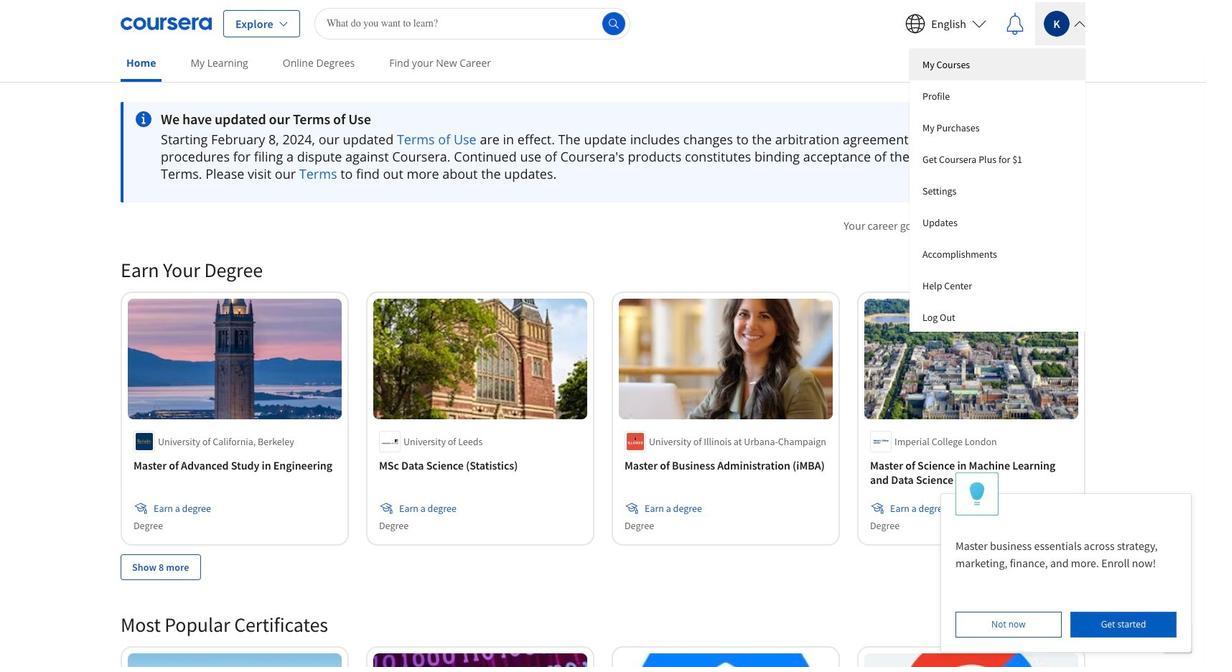 Task type: describe. For each thing, give the bounding box(es) containing it.
information: we have updated our terms of use element
[[161, 111, 983, 128]]

help center image
[[1169, 630, 1187, 647]]

earn your degree collection element
[[112, 234, 1095, 603]]

lightbulb tip image
[[970, 482, 985, 507]]

coursera image
[[121, 12, 212, 35]]



Task type: locate. For each thing, give the bounding box(es) containing it.
alice element
[[941, 473, 1192, 653]]

None search field
[[315, 8, 631, 39]]

most popular certificates collection element
[[112, 589, 1095, 667]]

What do you want to learn? text field
[[315, 8, 631, 39]]

region
[[694, 237, 1161, 363]]

menu
[[910, 48, 1086, 331]]



Task type: vqa. For each thing, say whether or not it's contained in the screenshot.
experiential in the "Founded in 1898, Northeastern is a global research university and the recognized leader in experiential lifelong learning. Our approach of integrating real-world experience with education, research, and innovation empowers our students, faculty, alumni, and partners to create worldwide impact."
no



